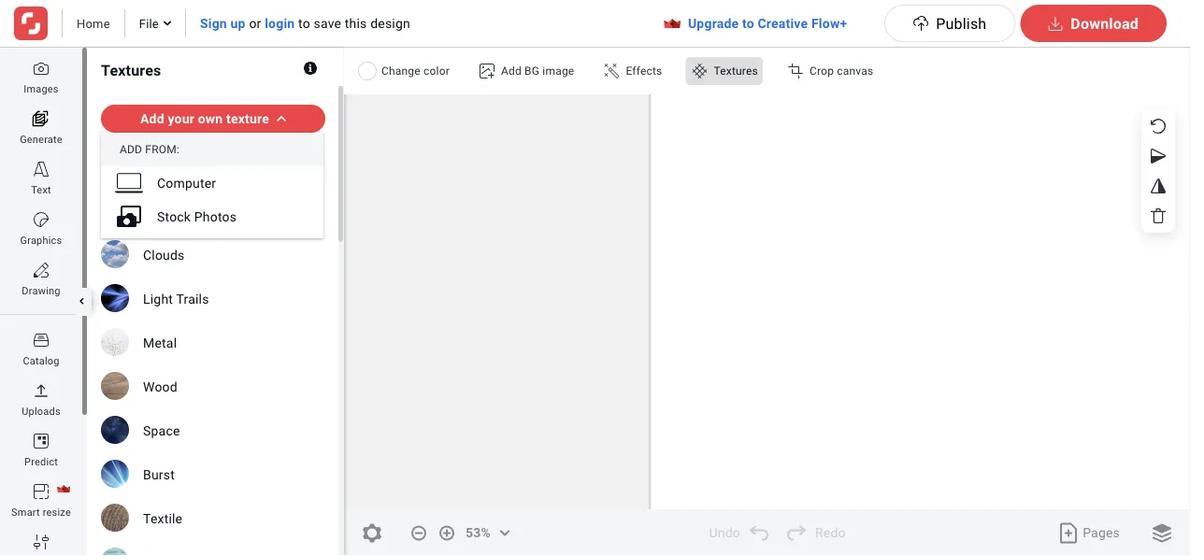 Task type: vqa. For each thing, say whether or not it's contained in the screenshot.
design at the top of page
yes



Task type: locate. For each thing, give the bounding box(es) containing it.
canvas
[[837, 65, 874, 78]]

publish
[[936, 14, 987, 32]]

save
[[314, 15, 342, 31]]

3orrj image up graphics at left
[[34, 212, 49, 227]]

3orrj image down smart resize
[[34, 535, 49, 550]]

add left your
[[140, 111, 164, 126]]

download button
[[1021, 5, 1167, 42]]

3 3orrj image from the top
[[34, 263, 49, 278]]

textures down file
[[101, 62, 161, 80]]

1 vertical spatial 3orrj image
[[34, 383, 49, 398]]

light
[[143, 292, 173, 307]]

smart resize
[[11, 506, 71, 518]]

home
[[77, 16, 110, 30]]

2 3orrj image from the top
[[34, 162, 49, 177]]

texture
[[226, 111, 269, 126]]

3orrj image
[[34, 61, 49, 76], [34, 162, 49, 177], [34, 263, 49, 278], [34, 333, 49, 348], [34, 434, 49, 449], [34, 485, 49, 499]]

bg
[[525, 65, 540, 78]]

qk65f image left effects
[[605, 64, 620, 79]]

crop canvas
[[810, 65, 874, 78]]

1 horizontal spatial qk65f image
[[693, 64, 708, 79]]

textures
[[101, 62, 161, 80], [714, 65, 759, 78]]

qk65f image for effects
[[605, 64, 620, 79]]

3orrj image up text
[[34, 162, 49, 177]]

add left from:
[[120, 143, 142, 156]]

to left creative
[[743, 15, 755, 31]]

1 3orrj image from the top
[[34, 61, 49, 76]]

sign up or login to save this design
[[200, 15, 411, 31]]

shutterstock logo image
[[14, 7, 48, 40]]

2 vertical spatial 3orrj image
[[34, 535, 49, 550]]

effects
[[626, 65, 663, 78]]

or
[[249, 15, 261, 31]]

to
[[298, 15, 310, 31], [743, 15, 755, 31]]

add from:
[[120, 143, 180, 156]]

0 vertical spatial add
[[501, 65, 522, 78]]

smart
[[11, 506, 40, 518]]

3orrj image up 'uploads'
[[34, 383, 49, 398]]

add
[[501, 65, 522, 78], [140, 111, 164, 126], [120, 143, 142, 156]]

3orrj image
[[34, 212, 49, 227], [34, 383, 49, 398], [34, 535, 49, 550]]

3orrj image up smart resize
[[34, 485, 49, 499]]

2 qk65f image from the left
[[693, 64, 708, 79]]

add left bg
[[501, 65, 522, 78]]

2 vertical spatial add
[[120, 143, 142, 156]]

wood
[[143, 380, 178, 395]]

3orrj image for smart resize
[[34, 485, 49, 499]]

from:
[[145, 143, 180, 156]]

color
[[424, 65, 450, 78]]

0 vertical spatial 3orrj image
[[34, 212, 49, 227]]

2 3orrj image from the top
[[34, 383, 49, 398]]

2 to from the left
[[743, 15, 755, 31]]

0 horizontal spatial qk65f image
[[605, 64, 620, 79]]

1 horizontal spatial to
[[743, 15, 755, 31]]

4 3orrj image from the top
[[34, 333, 49, 348]]

3orrj image up catalog
[[34, 333, 49, 348]]

creative
[[758, 15, 808, 31]]

3orrj image up the drawing
[[34, 263, 49, 278]]

metal
[[143, 336, 177, 351]]

3orrj image for graphics
[[34, 212, 49, 227]]

resize
[[43, 506, 71, 518]]

add for add bg image
[[501, 65, 522, 78]]

add inside button
[[140, 111, 164, 126]]

sign
[[200, 15, 227, 31]]

1 3orrj image from the top
[[34, 212, 49, 227]]

drawing
[[22, 285, 60, 297]]

undo
[[709, 526, 741, 541]]

stock photos
[[157, 209, 237, 224]]

sign up link
[[200, 15, 246, 31]]

6 3orrj image from the top
[[34, 485, 49, 499]]

3orrj image up predict
[[34, 434, 49, 449]]

login link
[[265, 15, 295, 31]]

clouds
[[143, 248, 185, 263]]

download
[[1071, 14, 1139, 32]]

burst
[[143, 468, 175, 483]]

1 vertical spatial add
[[140, 111, 164, 126]]

1 horizontal spatial textures
[[714, 65, 759, 78]]

0 horizontal spatial to
[[298, 15, 310, 31]]

5 3orrj image from the top
[[34, 434, 49, 449]]

3 3orrj image from the top
[[34, 535, 49, 550]]

image
[[543, 65, 575, 78]]

this
[[345, 15, 367, 31]]

3orrj image up the images
[[34, 61, 49, 76]]

textures down upgrade
[[714, 65, 759, 78]]

qk65f image
[[605, 64, 620, 79], [693, 64, 708, 79]]

1 qk65f image from the left
[[605, 64, 620, 79]]

to left save
[[298, 15, 310, 31]]

redo
[[816, 526, 846, 541]]

pages
[[1083, 526, 1121, 541]]

qk65f image down upgrade
[[693, 64, 708, 79]]

to inside "button"
[[743, 15, 755, 31]]



Task type: describe. For each thing, give the bounding box(es) containing it.
3orrj image for catalog
[[34, 333, 49, 348]]

3orrj image for images
[[34, 61, 49, 76]]

upgrade to creative flow+ button
[[651, 9, 885, 37]]

light trails
[[143, 292, 209, 307]]

0 horizontal spatial textures
[[101, 62, 161, 80]]

change
[[382, 65, 421, 78]]

computer
[[157, 175, 216, 191]]

uploads
[[22, 405, 61, 417]]

generate
[[20, 133, 63, 145]]

graphics
[[20, 234, 62, 246]]

3orrj image for predict
[[34, 434, 49, 449]]

add for add your own texture
[[140, 111, 164, 126]]

add your own texture button
[[101, 105, 326, 133]]

qk65f image for textures
[[693, 64, 708, 79]]

1 to from the left
[[298, 15, 310, 31]]

your
[[168, 111, 195, 126]]

glitter
[[143, 204, 180, 219]]

text
[[31, 184, 51, 195]]

design
[[371, 15, 411, 31]]

predict
[[24, 456, 58, 468]]

upgrade to creative flow+
[[688, 15, 848, 31]]

space
[[143, 424, 180, 439]]

upgrade
[[688, 15, 739, 31]]

own
[[198, 111, 223, 126]]

publish button
[[885, 5, 1016, 42]]

images
[[24, 83, 59, 94]]

home link
[[77, 15, 110, 32]]

gradients
[[143, 160, 201, 175]]

stock
[[157, 209, 191, 224]]

3orrj image for drawing
[[34, 263, 49, 278]]

add for add from:
[[120, 143, 142, 156]]

up
[[231, 15, 246, 31]]

trails
[[176, 292, 209, 307]]

53%
[[466, 526, 491, 541]]

crop
[[810, 65, 834, 78]]

login
[[265, 15, 295, 31]]

3orrj image for text
[[34, 162, 49, 177]]

add your own texture
[[140, 111, 269, 126]]

add bg image
[[501, 65, 575, 78]]

3orrj image for uploads
[[34, 383, 49, 398]]

change color
[[382, 65, 450, 78]]

textile
[[143, 512, 183, 527]]

catalog
[[23, 355, 60, 367]]

flow+
[[812, 15, 848, 31]]

photos
[[194, 209, 237, 224]]

file
[[139, 16, 159, 30]]



